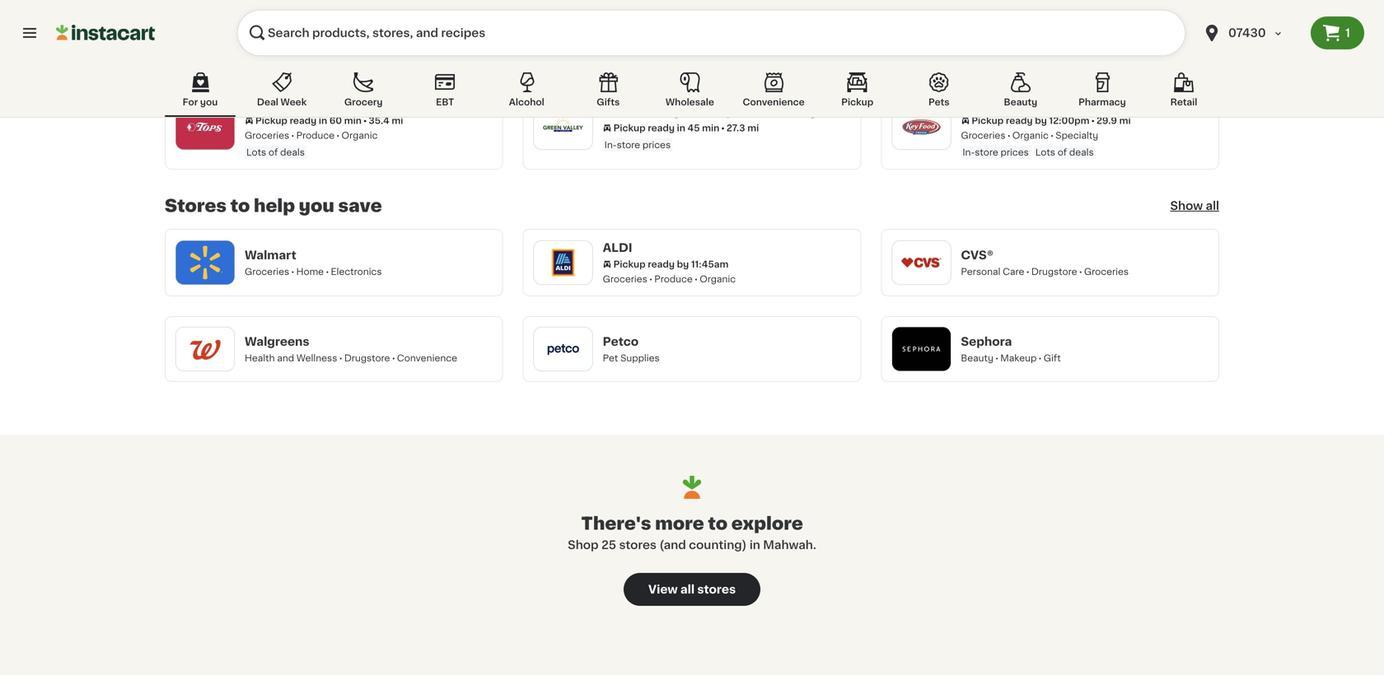 Task type: vqa. For each thing, say whether or not it's contained in the screenshot.
FEBRUARY within best store-bought pie! reviewed on february 3, 2023 on influenster.com
no



Task type: describe. For each thing, give the bounding box(es) containing it.
pickup down 'deal'
[[255, 116, 287, 125]]

for you
[[183, 98, 218, 107]]

show all
[[1170, 200, 1219, 212]]

and
[[277, 354, 294, 363]]

deals inside groceries produce organic lots of deals
[[280, 148, 305, 157]]

pharmacy button
[[1067, 69, 1138, 117]]

1
[[1345, 27, 1350, 39]]

groceries for groceries produce organic
[[603, 275, 647, 284]]

0 horizontal spatial store
[[617, 140, 640, 150]]

food
[[987, 98, 1018, 110]]

drugstore inside cvs® personal care drugstore groceries
[[1031, 267, 1077, 276]]

of inside groceries organic specialty in-store prices lots of deals
[[1058, 148, 1067, 157]]

electronics
[[331, 267, 382, 276]]

retail
[[1170, 98, 1197, 107]]

groceries for groceries produce organic lots of deals
[[245, 131, 289, 140]]

in inside there's more to explore shop 25 stores (and counting) in mahwah.
[[750, 540, 760, 551]]

tops markets logo image
[[184, 106, 227, 149]]

view all stores
[[648, 584, 736, 596]]

aldi logo image
[[542, 241, 585, 284]]

alcohol button
[[491, 69, 562, 117]]

sephora
[[961, 336, 1012, 348]]

ready up groceries produce organic low prices
[[290, 12, 317, 21]]

convenience inside "button"
[[743, 98, 805, 107]]

produce for low prices
[[296, 27, 335, 36]]

makeup
[[1000, 354, 1037, 363]]

organic for groceries produce organic lots of deals
[[342, 131, 378, 140]]

more
[[655, 515, 704, 533]]

to inside tab panel
[[230, 197, 250, 215]]

retail button
[[1148, 69, 1219, 117]]

2 horizontal spatial by
[[1035, 116, 1047, 125]]

beauty inside sephora beauty makeup gift
[[961, 354, 993, 363]]

gifts button
[[573, 69, 644, 117]]

save
[[338, 197, 382, 215]]

produce for lots of deals
[[296, 131, 335, 140]]

2 vertical spatial produce
[[654, 275, 693, 284]]

stores inside button
[[697, 584, 736, 596]]

petco
[[603, 336, 639, 348]]

groceries for groceries organic specialty in-store prices lots of deals
[[961, 131, 1006, 140]]

tops markets
[[245, 98, 327, 110]]

walmart groceries home electronics
[[245, 250, 382, 276]]

all for view
[[680, 584, 695, 596]]

key
[[961, 98, 985, 110]]

ebt button
[[410, 69, 480, 117]]

show all button
[[1170, 198, 1219, 214]]

45
[[687, 124, 700, 133]]

in for markets
[[319, 116, 327, 125]]

marketplace
[[683, 106, 760, 117]]

mi for valley
[[747, 124, 759, 133]]

35.4 mi
[[369, 116, 403, 125]]

markets
[[277, 98, 327, 110]]

wholesale
[[666, 98, 714, 107]]

beauty inside beauty button
[[1004, 98, 1037, 107]]

prices inside groceries produce organic low prices
[[267, 44, 296, 53]]

groceries produce organic
[[603, 275, 736, 284]]

view all stores button
[[624, 573, 760, 606]]

pickup button
[[822, 69, 893, 117]]

to inside there's more to explore shop 25 stores (and counting) in mahwah.
[[708, 515, 728, 533]]

pharmacy
[[1078, 98, 1126, 107]]

drugstore inside walgreens health and wellness drugstore convenience
[[344, 354, 390, 363]]

1 vertical spatial pickup ready by 11:45am
[[613, 260, 729, 269]]

wellness
[[296, 354, 337, 363]]

2 vertical spatial by
[[677, 260, 689, 269]]

organic for groceries produce organic low prices
[[342, 27, 378, 36]]

min for markets
[[344, 116, 362, 125]]

grocery button
[[328, 69, 399, 117]]

0 horizontal spatial by
[[319, 12, 331, 21]]

pickup ready in 45 min
[[613, 124, 719, 133]]

0 horizontal spatial in-
[[604, 140, 617, 150]]

care
[[1003, 267, 1024, 276]]

prices inside groceries organic specialty in-store prices lots of deals
[[1001, 148, 1029, 157]]

personal
[[961, 267, 1000, 276]]

ebt
[[436, 98, 454, 107]]

walgreens health and wellness drugstore convenience
[[245, 336, 457, 363]]

petco logo image
[[542, 328, 585, 371]]

07430 button
[[1192, 10, 1311, 56]]

ready for tops markets
[[290, 116, 317, 125]]

12:00pm
[[1049, 116, 1089, 125]]

supplies
[[620, 354, 660, 363]]

for you button
[[165, 69, 236, 117]]

25
[[601, 540, 616, 551]]

walgreens logo image
[[184, 328, 227, 371]]

walgreens
[[245, 336, 309, 348]]

green
[[603, 106, 640, 117]]

stores
[[165, 197, 227, 215]]

(and
[[659, 540, 686, 551]]

counting)
[[689, 540, 747, 551]]

min for valley
[[702, 124, 719, 133]]

deal week button
[[246, 69, 317, 117]]

help
[[254, 197, 295, 215]]

mahwah.
[[763, 540, 816, 551]]

gift
[[1044, 354, 1061, 363]]

lots inside groceries produce organic lots of deals
[[246, 148, 266, 157]]

cvs®
[[961, 250, 994, 261]]

view
[[648, 584, 678, 596]]

ready for green valley marketplace of sunnyside
[[648, 124, 675, 133]]

pickup ready in 60 min
[[255, 116, 362, 125]]

sephora beauty makeup gift
[[961, 336, 1061, 363]]

view all stores link
[[624, 573, 760, 606]]

explore
[[731, 515, 803, 533]]

in- inside groceries organic specialty in-store prices lots of deals
[[963, 148, 975, 157]]

pickup inside button
[[841, 98, 873, 107]]

you inside tab panel
[[299, 197, 334, 215]]

walmart logo image
[[184, 241, 227, 284]]

there's
[[581, 515, 651, 533]]



Task type: locate. For each thing, give the bounding box(es) containing it.
0 vertical spatial drugstore
[[1031, 267, 1077, 276]]

sunnyside
[[778, 106, 842, 117]]

1 horizontal spatial lots
[[1035, 148, 1055, 157]]

cvs® logo image
[[900, 241, 943, 284]]

lots inside groceries organic specialty in-store prices lots of deals
[[1035, 148, 1055, 157]]

stores to help you save tab panel
[[165, 0, 1219, 382]]

0 vertical spatial by
[[319, 12, 331, 21]]

1 horizontal spatial prices
[[642, 140, 671, 150]]

0 vertical spatial you
[[200, 98, 218, 107]]

organic
[[342, 27, 378, 36], [342, 131, 378, 140], [1012, 131, 1049, 140], [700, 275, 736, 284]]

of down pickup ready in 60 min
[[269, 148, 278, 157]]

1 vertical spatial produce
[[296, 131, 335, 140]]

2 lots from the left
[[1035, 148, 1055, 157]]

2 deals from the left
[[1069, 148, 1094, 157]]

home
[[296, 267, 324, 276]]

of
[[763, 106, 775, 117], [269, 148, 278, 157], [1058, 148, 1067, 157]]

beauty down sephora
[[961, 354, 993, 363]]

0 horizontal spatial min
[[344, 116, 362, 125]]

pickup ready by 11:45am
[[255, 12, 370, 21], [613, 260, 729, 269]]

1 vertical spatial drugstore
[[344, 354, 390, 363]]

1 horizontal spatial mi
[[747, 124, 759, 133]]

None search field
[[237, 10, 1186, 56]]

convenience button
[[736, 69, 811, 117]]

pickup down 'aldi'
[[613, 260, 646, 269]]

health
[[245, 354, 275, 363]]

1 vertical spatial convenience
[[397, 354, 457, 363]]

store down key food
[[975, 148, 998, 157]]

stores right 25
[[619, 540, 657, 551]]

0 horizontal spatial of
[[269, 148, 278, 157]]

key food logo image
[[900, 106, 943, 149]]

groceries organic specialty in-store prices lots of deals
[[961, 131, 1098, 157]]

in left 60
[[319, 116, 327, 125]]

to
[[230, 197, 250, 215], [708, 515, 728, 533]]

for
[[183, 98, 198, 107]]

of left sunnyside
[[763, 106, 775, 117]]

tops
[[245, 98, 274, 110]]

all inside popup button
[[1206, 200, 1219, 212]]

ready down food
[[1006, 116, 1033, 125]]

min right 60
[[344, 116, 362, 125]]

organic inside groceries organic specialty in-store prices lots of deals
[[1012, 131, 1049, 140]]

Search field
[[237, 10, 1186, 56]]

27.3 mi
[[727, 124, 759, 133]]

mi for markets
[[392, 116, 403, 125]]

pickup ready by 12:00pm
[[972, 116, 1089, 125]]

in
[[319, 116, 327, 125], [677, 124, 685, 133], [750, 540, 760, 551]]

stores to help you save
[[165, 197, 382, 215]]

2 horizontal spatial prices
[[1001, 148, 1029, 157]]

groceries produce organic lots of deals
[[245, 131, 378, 157]]

stores
[[619, 540, 657, 551], [697, 584, 736, 596]]

pickup down green
[[613, 124, 646, 133]]

of inside groceries produce organic lots of deals
[[269, 148, 278, 157]]

0 vertical spatial to
[[230, 197, 250, 215]]

green valley marketplace of sunnyside logo image
[[542, 106, 585, 149]]

1 vertical spatial stores
[[697, 584, 736, 596]]

produce inside groceries produce organic low prices
[[296, 27, 335, 36]]

in- down green
[[604, 140, 617, 150]]

0 vertical spatial 11:45am
[[333, 12, 370, 21]]

1 horizontal spatial you
[[299, 197, 334, 215]]

deals down pickup ready in 60 min
[[280, 148, 305, 157]]

mi for food
[[1119, 116, 1131, 125]]

35.4
[[369, 116, 389, 125]]

produce up the deal week "button"
[[296, 27, 335, 36]]

beauty button
[[985, 69, 1056, 117]]

mi right 29.9
[[1119, 116, 1131, 125]]

in left 45
[[677, 124, 685, 133]]

pickup
[[255, 12, 287, 21], [841, 98, 873, 107], [255, 116, 287, 125], [972, 116, 1004, 125], [613, 124, 646, 133], [613, 260, 646, 269]]

you right for
[[200, 98, 218, 107]]

prices down pickup ready in 45 min
[[642, 140, 671, 150]]

1 horizontal spatial store
[[975, 148, 998, 157]]

convenience
[[743, 98, 805, 107], [397, 354, 457, 363]]

0 vertical spatial pickup ready by 11:45am
[[255, 12, 370, 21]]

0 horizontal spatial 11:45am
[[333, 12, 370, 21]]

aldi
[[603, 242, 632, 254]]

to left help
[[230, 197, 250, 215]]

1 horizontal spatial in
[[677, 124, 685, 133]]

to up the counting)
[[708, 515, 728, 533]]

beauty
[[1004, 98, 1037, 107], [961, 354, 993, 363]]

pets button
[[904, 69, 974, 117]]

drugstore right "wellness"
[[344, 354, 390, 363]]

groceries for groceries produce organic low prices
[[245, 27, 289, 36]]

1 horizontal spatial all
[[1206, 200, 1219, 212]]

organic for groceries produce organic
[[700, 275, 736, 284]]

2 horizontal spatial of
[[1058, 148, 1067, 157]]

wholesale button
[[654, 69, 725, 117]]

all right view
[[680, 584, 695, 596]]

1 vertical spatial you
[[299, 197, 334, 215]]

1 horizontal spatial drugstore
[[1031, 267, 1077, 276]]

11:45am up groceries produce organic
[[691, 260, 729, 269]]

specialty
[[1056, 131, 1098, 140]]

1 lots from the left
[[246, 148, 266, 157]]

1 horizontal spatial beauty
[[1004, 98, 1037, 107]]

by
[[319, 12, 331, 21], [1035, 116, 1047, 125], [677, 260, 689, 269]]

2 horizontal spatial mi
[[1119, 116, 1131, 125]]

07430
[[1228, 27, 1266, 39]]

1 horizontal spatial to
[[708, 515, 728, 533]]

0 horizontal spatial stores
[[619, 540, 657, 551]]

0 horizontal spatial convenience
[[397, 354, 457, 363]]

1 vertical spatial all
[[680, 584, 695, 596]]

1 horizontal spatial in-
[[963, 148, 975, 157]]

1 button
[[1311, 16, 1364, 49]]

mi right 27.3 on the right top of the page
[[747, 124, 759, 133]]

you right help
[[299, 197, 334, 215]]

drugstore
[[1031, 267, 1077, 276], [344, 354, 390, 363]]

11:45am up groceries produce organic low prices
[[333, 12, 370, 21]]

groceries
[[245, 27, 289, 36], [245, 131, 289, 140], [961, 131, 1006, 140], [245, 267, 289, 276], [1084, 267, 1129, 276], [603, 275, 647, 284]]

0 horizontal spatial beauty
[[961, 354, 993, 363]]

stores down the counting)
[[697, 584, 736, 596]]

deal
[[257, 98, 278, 107]]

0 horizontal spatial in
[[319, 116, 327, 125]]

week
[[281, 98, 307, 107]]

pickup ready by 11:45am up groceries produce organic low prices
[[255, 12, 370, 21]]

deals inside groceries organic specialty in-store prices lots of deals
[[1069, 148, 1094, 157]]

1 horizontal spatial of
[[763, 106, 775, 117]]

0 horizontal spatial you
[[200, 98, 218, 107]]

prices
[[267, 44, 296, 53], [642, 140, 671, 150], [1001, 148, 1029, 157]]

lots
[[246, 148, 266, 157], [1035, 148, 1055, 157]]

pickup up low
[[255, 12, 287, 21]]

shop
[[568, 540, 599, 551]]

deals down specialty in the top of the page
[[1069, 148, 1094, 157]]

60
[[329, 116, 342, 125]]

0 horizontal spatial lots
[[246, 148, 266, 157]]

mi
[[392, 116, 403, 125], [1119, 116, 1131, 125], [747, 124, 759, 133]]

all inside button
[[680, 584, 695, 596]]

1 vertical spatial by
[[1035, 116, 1047, 125]]

drugstore right care
[[1031, 267, 1077, 276]]

groceries produce organic low prices
[[245, 27, 378, 53]]

green valley marketplace of sunnyside
[[603, 106, 842, 117]]

gifts
[[597, 98, 620, 107]]

all for show
[[1206, 200, 1219, 212]]

in-store prices
[[604, 140, 671, 150]]

low
[[246, 44, 265, 53]]

0 horizontal spatial prices
[[267, 44, 296, 53]]

store down green
[[617, 140, 640, 150]]

prices down pickup ready by 12:00pm
[[1001, 148, 1029, 157]]

ready down valley
[[648, 124, 675, 133]]

deal week
[[257, 98, 307, 107]]

in down the 'explore'
[[750, 540, 760, 551]]

deals
[[280, 148, 305, 157], [1069, 148, 1094, 157]]

key food
[[961, 98, 1018, 110]]

1 horizontal spatial min
[[702, 124, 719, 133]]

0 vertical spatial all
[[1206, 200, 1219, 212]]

ready up groceries produce organic
[[648, 260, 675, 269]]

ready down markets
[[290, 116, 317, 125]]

there's more to explore shop 25 stores (and counting) in mahwah.
[[568, 515, 816, 551]]

you
[[200, 98, 218, 107], [299, 197, 334, 215]]

1 horizontal spatial pickup ready by 11:45am
[[613, 260, 729, 269]]

in- down key
[[963, 148, 975, 157]]

pickup left key food logo
[[841, 98, 873, 107]]

all right show
[[1206, 200, 1219, 212]]

1 vertical spatial to
[[708, 515, 728, 533]]

ready for key food
[[1006, 116, 1033, 125]]

groceries inside groceries produce organic low prices
[[245, 27, 289, 36]]

petco pet supplies
[[603, 336, 660, 363]]

0 horizontal spatial to
[[230, 197, 250, 215]]

1 vertical spatial beauty
[[961, 354, 993, 363]]

1 horizontal spatial by
[[677, 260, 689, 269]]

groceries inside groceries produce organic lots of deals
[[245, 131, 289, 140]]

0 horizontal spatial drugstore
[[344, 354, 390, 363]]

lots down pickup ready by 12:00pm
[[1035, 148, 1055, 157]]

pickup down key food
[[972, 116, 1004, 125]]

0 horizontal spatial deals
[[280, 148, 305, 157]]

2 horizontal spatial in
[[750, 540, 760, 551]]

pet
[[603, 354, 618, 363]]

0 horizontal spatial mi
[[392, 116, 403, 125]]

produce down pickup ready in 60 min
[[296, 131, 335, 140]]

mi right 35.4
[[392, 116, 403, 125]]

0 horizontal spatial pickup ready by 11:45am
[[255, 12, 370, 21]]

cvs® personal care drugstore groceries
[[961, 250, 1129, 276]]

1 horizontal spatial convenience
[[743, 98, 805, 107]]

stores inside there's more to explore shop 25 stores (and counting) in mahwah.
[[619, 540, 657, 551]]

you inside button
[[200, 98, 218, 107]]

1 horizontal spatial 11:45am
[[691, 260, 729, 269]]

0 vertical spatial beauty
[[1004, 98, 1037, 107]]

organic inside groceries produce organic lots of deals
[[342, 131, 378, 140]]

in for valley
[[677, 124, 685, 133]]

1 deals from the left
[[280, 148, 305, 157]]

0 vertical spatial stores
[[619, 540, 657, 551]]

0 vertical spatial produce
[[296, 27, 335, 36]]

all
[[1206, 200, 1219, 212], [680, 584, 695, 596]]

convenience inside walgreens health and wellness drugstore convenience
[[397, 354, 457, 363]]

0 horizontal spatial all
[[680, 584, 695, 596]]

1 horizontal spatial stores
[[697, 584, 736, 596]]

instacart image
[[56, 23, 155, 43]]

valley
[[643, 106, 680, 117]]

produce
[[296, 27, 335, 36], [296, 131, 335, 140], [654, 275, 693, 284]]

by up groceries organic specialty in-store prices lots of deals
[[1035, 116, 1047, 125]]

by up groceries produce organic low prices
[[319, 12, 331, 21]]

pets
[[929, 98, 950, 107]]

produce up petco pet supplies
[[654, 275, 693, 284]]

29.9
[[1097, 116, 1117, 125]]

shop categories tab list
[[165, 69, 1219, 117]]

0 vertical spatial convenience
[[743, 98, 805, 107]]

by up groceries produce organic
[[677, 260, 689, 269]]

1 horizontal spatial deals
[[1069, 148, 1094, 157]]

alcohol
[[509, 98, 544, 107]]

27.3
[[727, 124, 745, 133]]

groceries inside walmart groceries home electronics
[[245, 267, 289, 276]]

produce inside groceries produce organic lots of deals
[[296, 131, 335, 140]]

of down specialty in the top of the page
[[1058, 148, 1067, 157]]

beauty up pickup ready by 12:00pm
[[1004, 98, 1037, 107]]

organic inside groceries produce organic low prices
[[342, 27, 378, 36]]

sephora logo image
[[900, 328, 943, 371]]

grocery
[[344, 98, 383, 107]]

groceries inside groceries organic specialty in-store prices lots of deals
[[961, 131, 1006, 140]]

07430 button
[[1202, 10, 1301, 56]]

lots down 'tops' at the left top of the page
[[246, 148, 266, 157]]

29.9 mi
[[1097, 116, 1131, 125]]

walmart
[[245, 250, 296, 261]]

pickup ready by 11:45am up groceries produce organic
[[613, 260, 729, 269]]

min right 45
[[702, 124, 719, 133]]

in-
[[604, 140, 617, 150], [963, 148, 975, 157]]

ready
[[290, 12, 317, 21], [290, 116, 317, 125], [1006, 116, 1033, 125], [648, 124, 675, 133], [648, 260, 675, 269]]

groceries inside cvs® personal care drugstore groceries
[[1084, 267, 1129, 276]]

1 vertical spatial 11:45am
[[691, 260, 729, 269]]

store inside groceries organic specialty in-store prices lots of deals
[[975, 148, 998, 157]]

prices right low
[[267, 44, 296, 53]]



